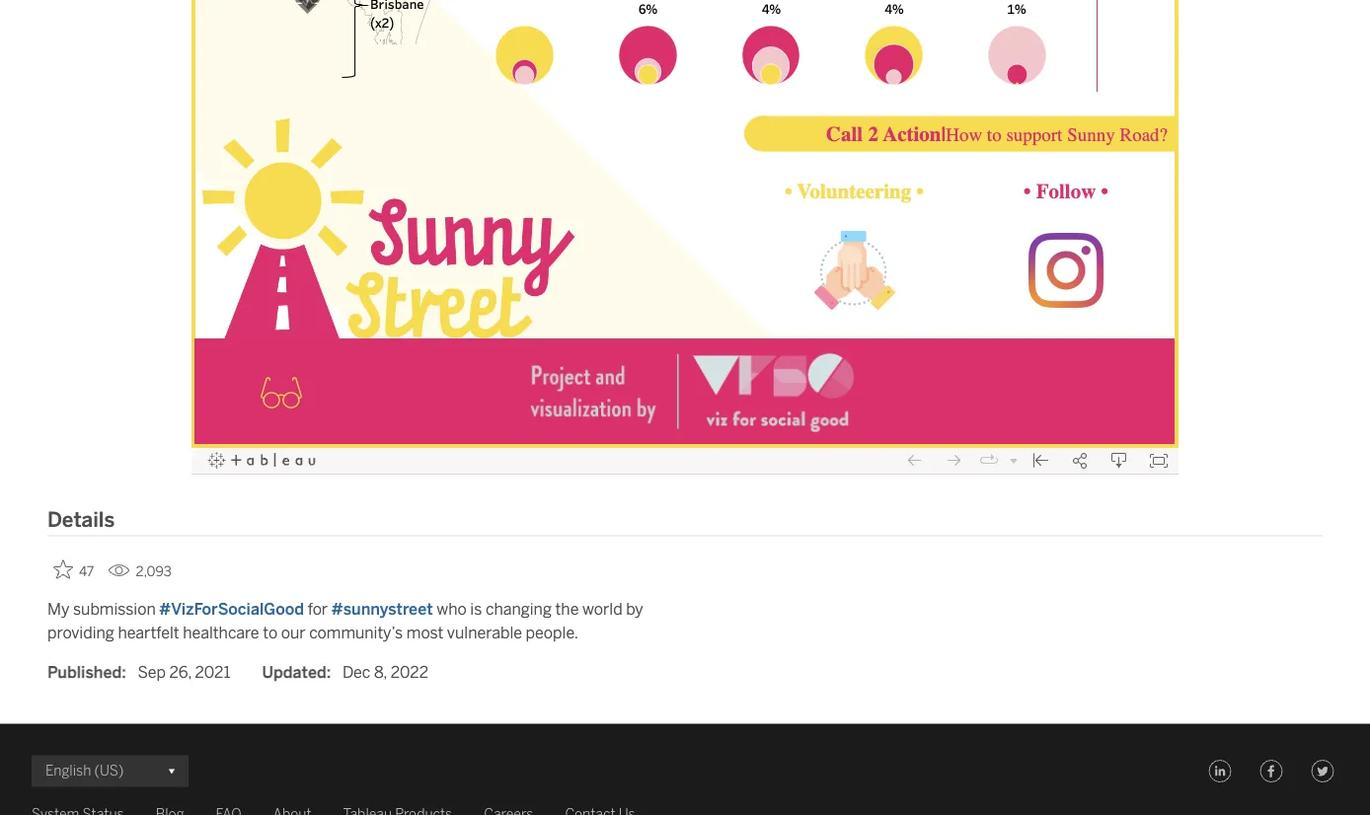 Task type: describe. For each thing, give the bounding box(es) containing it.
#vizforsocialgood link
[[159, 600, 304, 619]]

who
[[437, 600, 467, 619]]

english
[[45, 763, 91, 779]]

2021
[[195, 663, 230, 682]]

is
[[470, 600, 482, 619]]

heartfelt
[[118, 624, 179, 643]]

: for updated
[[327, 663, 331, 682]]

sep
[[138, 663, 166, 682]]

to
[[263, 624, 278, 643]]

english (us)
[[45, 763, 124, 779]]

8,
[[374, 663, 387, 682]]

updated :
[[262, 663, 331, 682]]

submission
[[73, 600, 156, 619]]

#sunnystreet
[[332, 600, 433, 619]]

details
[[47, 508, 115, 533]]

by
[[626, 600, 643, 619]]

my submission #vizforsocialgood for #sunnystreet who is changing the world by providing heartfelt healthcare to our community's most vulnerable people.
[[47, 600, 643, 643]]



Task type: vqa. For each thing, say whether or not it's contained in the screenshot.
'K9'
no



Task type: locate. For each thing, give the bounding box(es) containing it.
world
[[583, 600, 623, 619]]

Add Favorite button
[[47, 554, 100, 586]]

our
[[281, 624, 306, 643]]

published
[[47, 663, 122, 682]]

1 : from the left
[[122, 663, 126, 682]]

2,093
[[136, 564, 172, 580]]

sep 26, 2021
[[138, 663, 230, 682]]

: left sep
[[122, 663, 126, 682]]

:
[[122, 663, 126, 682], [327, 663, 331, 682]]

updated
[[262, 663, 327, 682]]

selected language element
[[45, 756, 175, 787]]

my
[[47, 600, 69, 619]]

26,
[[169, 663, 192, 682]]

dec 8, 2022
[[342, 663, 429, 682]]

dec
[[342, 663, 371, 682]]

0 horizontal spatial :
[[122, 663, 126, 682]]

2,093 views element
[[100, 556, 180, 588]]

#sunnystreet link
[[332, 600, 433, 619]]

changing
[[486, 600, 552, 619]]

most
[[407, 624, 444, 643]]

the
[[555, 600, 579, 619]]

providing
[[47, 624, 114, 643]]

: for published
[[122, 663, 126, 682]]

1 horizontal spatial :
[[327, 663, 331, 682]]

47
[[79, 564, 94, 580]]

2 : from the left
[[327, 663, 331, 682]]

2022
[[391, 663, 429, 682]]

(us)
[[94, 763, 124, 779]]

community's
[[309, 624, 403, 643]]

: left dec
[[327, 663, 331, 682]]

people.
[[526, 624, 579, 643]]

published :
[[47, 663, 126, 682]]

#vizforsocialgood
[[159, 600, 304, 619]]

for
[[308, 600, 328, 619]]

healthcare
[[183, 624, 259, 643]]

vulnerable
[[447, 624, 522, 643]]



